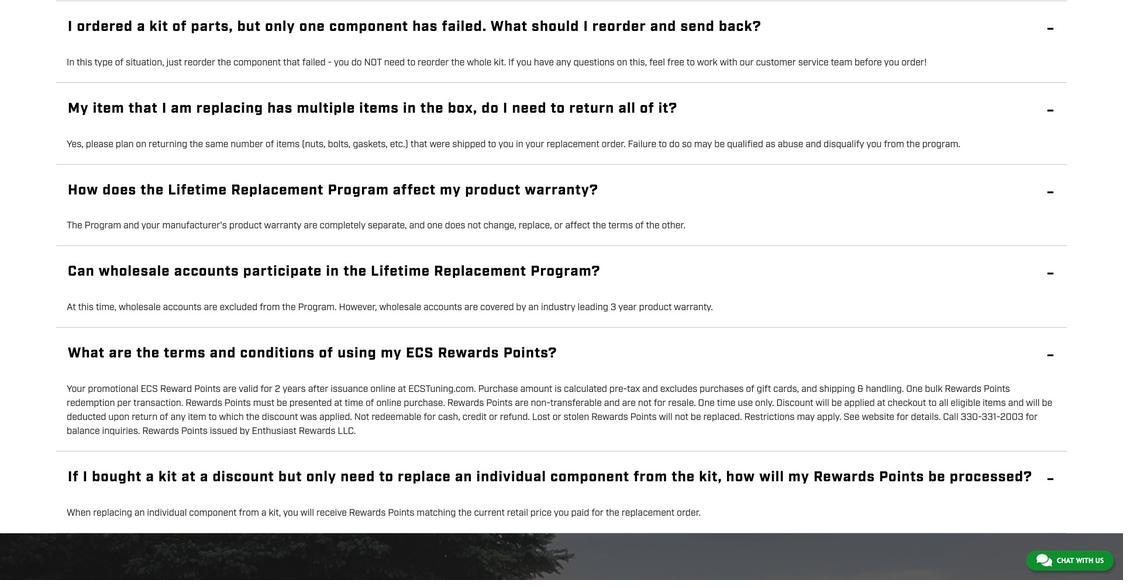 Task type: vqa. For each thing, say whether or not it's contained in the screenshot.
THE POWER inside hps 5.0 performance brake pad set next generation high performance street brake pad offering greater stopping power and pedal feel, with very low dust and noise up to $100 mail in rebate on hawk from 11.1.23- 12.31.23 see pdf attached for more info
no



Task type: describe. For each thing, give the bounding box(es) containing it.
to down bulk
[[928, 398, 937, 410]]

i left ordered
[[68, 18, 73, 36]]

replaced.
[[703, 412, 742, 424]]

can
[[68, 263, 95, 282]]

tax
[[627, 384, 640, 396]]

you right disqualify
[[867, 138, 882, 151]]

accounts left "excluded"
[[163, 302, 202, 314]]

0 horizontal spatial lifetime
[[168, 181, 227, 200]]

0 horizontal spatial that
[[128, 99, 158, 118]]

0 horizontal spatial may
[[694, 138, 712, 151]]

claim image
[[0, 534, 1123, 581]]

restrictions
[[744, 412, 795, 424]]

purchases
[[700, 384, 744, 396]]

all inside your promotional ecs reward points are valid for 2 years after issuance online at ecstuning.com. purchase amount is calculated pre-tax and excludes purchases of gift cards, and shipping & handling.  one bulk rewards points redemption per transaction. rewards points must be presented at time of online purchase. rewards points are non-transferable and are not for resale. one time use only. discount will be applied at checkout to all eligible items and will be deducted upon return of any item to which the discount was applied. not redeemable for cash, credit or refund.  lost or stolen rewards points will not be replaced. restrictions may apply. see website for details.  call 330-331-2003 for balance inquiries. rewards points issued by enthusiast rewards llc.
[[939, 398, 949, 410]]

0 vertical spatial kit,
[[699, 469, 722, 487]]

matching
[[417, 508, 456, 520]]

1 horizontal spatial by
[[516, 302, 526, 314]]

per
[[117, 398, 131, 410]]

call
[[943, 412, 959, 424]]

2 vertical spatial do
[[669, 138, 680, 151]]

points?
[[503, 345, 557, 363]]

1 vertical spatial replacement
[[622, 508, 675, 520]]

0 horizontal spatial in
[[326, 263, 339, 282]]

however,
[[339, 302, 377, 314]]

0 vertical spatial product
[[465, 181, 521, 200]]

i right should
[[583, 18, 588, 36]]

of up not at the bottom of page
[[366, 398, 374, 410]]

0 vertical spatial any
[[556, 57, 571, 69]]

0 horizontal spatial not
[[468, 220, 481, 232]]

whole
[[467, 57, 492, 69]]

price
[[530, 508, 552, 520]]

must
[[253, 398, 274, 410]]

warranty.
[[674, 302, 713, 314]]

upon
[[108, 412, 129, 424]]

should
[[532, 18, 579, 36]]

0 horizontal spatial affect
[[393, 181, 436, 200]]

leading
[[578, 302, 608, 314]]

2
[[275, 384, 280, 396]]

331-
[[982, 412, 1000, 424]]

back?
[[719, 18, 761, 36]]

return inside your promotional ecs reward points are valid for 2 years after issuance online at ecstuning.com. purchase amount is calculated pre-tax and excludes purchases of gift cards, and shipping & handling.  one bulk rewards points redemption per transaction. rewards points must be presented at time of online purchase. rewards points are non-transferable and are not for resale. one time use only. discount will be applied at checkout to all eligible items and will be deducted upon return of any item to which the discount was applied. not redeemable for cash, credit or refund.  lost or stolen rewards points will not be replaced. restrictions may apply. see website for details.  call 330-331-2003 for balance inquiries. rewards points issued by enthusiast rewards llc.
[[132, 412, 158, 424]]

pre-
[[609, 384, 627, 396]]

0 horizontal spatial replacement
[[231, 181, 324, 200]]

0 vertical spatial with
[[720, 57, 737, 69]]

llc.
[[338, 426, 356, 438]]

for left "resale." in the bottom right of the page
[[654, 398, 666, 410]]

1 vertical spatial has
[[267, 99, 293, 118]]

ecs inside your promotional ecs reward points are valid for 2 years after issuance online at ecstuning.com. purchase amount is calculated pre-tax and excludes purchases of gift cards, and shipping & handling.  one bulk rewards points redemption per transaction. rewards points must be presented at time of online purchase. rewards points are non-transferable and are not for resale. one time use only. discount will be applied at checkout to all eligible items and will be deducted upon return of any item to which the discount was applied. not redeemable for cash, credit or refund.  lost or stolen rewards points will not be replaced. restrictions may apply. see website for details.  call 330-331-2003 for balance inquiries. rewards points issued by enthusiast rewards llc.
[[141, 384, 158, 396]]

0 vertical spatial my
[[440, 181, 461, 200]]

are left covered
[[464, 302, 478, 314]]

1 vertical spatial but
[[278, 469, 302, 487]]

1 horizontal spatial an
[[455, 469, 472, 487]]

shipped
[[452, 138, 486, 151]]

shipping
[[819, 384, 855, 396]]

0 vertical spatial replacing
[[196, 99, 263, 118]]

0 vertical spatial does
[[103, 181, 137, 200]]

deducted
[[67, 412, 106, 424]]

excludes
[[660, 384, 697, 396]]

0 vertical spatial online
[[370, 384, 396, 396]]

box,
[[448, 99, 477, 118]]

plan
[[116, 138, 134, 151]]

which
[[219, 412, 244, 424]]

failed
[[302, 57, 326, 69]]

2 horizontal spatial reorder
[[592, 18, 646, 36]]

1 vertical spatial one
[[427, 220, 443, 232]]

are right warranty
[[304, 220, 317, 232]]

please
[[86, 138, 113, 151]]

using
[[338, 345, 377, 363]]

of right type
[[115, 57, 124, 69]]

see
[[844, 412, 860, 424]]

or right credit
[[489, 412, 498, 424]]

abuse
[[778, 138, 803, 151]]

industry
[[541, 302, 575, 314]]

order!
[[902, 57, 927, 69]]

the program and your manufacturer's product warranty are completely separate, and one does not change, replace, or affect the terms of the other.
[[67, 220, 686, 232]]

1 vertical spatial what
[[68, 345, 105, 363]]

chat with us link
[[1027, 552, 1114, 571]]

1 horizontal spatial reorder
[[418, 57, 449, 69]]

and down "excluded"
[[210, 345, 236, 363]]

to right 'failure'
[[659, 138, 667, 151]]

issued
[[210, 426, 237, 438]]

0 horizontal spatial kit,
[[269, 508, 281, 520]]

i ordered a kit of parts, but only one component has failed.  what should i reorder and send back?
[[68, 18, 761, 36]]

can wholesale accounts participate in the lifetime replacement program?
[[68, 263, 600, 282]]

just
[[166, 57, 182, 69]]

or right the lost
[[553, 412, 561, 424]]

my item that i am replacing has multiple items in the box, do i need to return all of it?
[[68, 99, 678, 118]]

details.
[[911, 412, 941, 424]]

for left the "2"
[[260, 384, 273, 396]]

0 horizontal spatial reorder
[[184, 57, 215, 69]]

wholesale right "however,"
[[379, 302, 421, 314]]

1 horizontal spatial on
[[617, 57, 627, 69]]

yes,
[[67, 138, 84, 151]]

our
[[740, 57, 754, 69]]

(nuts,
[[302, 138, 326, 151]]

purchase.
[[404, 398, 445, 410]]

and right the separate,
[[409, 220, 425, 232]]

gaskets,
[[353, 138, 388, 151]]

0 horizontal spatial terms
[[164, 345, 206, 363]]

issuance
[[331, 384, 368, 396]]

1 vertical spatial my
[[381, 345, 402, 363]]

work
[[697, 57, 718, 69]]

0 vertical spatial replacement
[[547, 138, 599, 151]]

you right shipped
[[499, 138, 514, 151]]

to down i ordered a kit of parts, but only one component has failed.  what should i reorder and send back?
[[407, 57, 415, 69]]

it?
[[658, 99, 678, 118]]

0 horizontal spatial item
[[93, 99, 124, 118]]

if i bought a kit at a discount but only need to replace an individual component from the kit, how will my rewards points be processed?
[[68, 469, 1032, 487]]

how does the lifetime replacement program affect my product warranty?
[[68, 181, 598, 200]]

of left gift at the bottom right of page
[[746, 384, 755, 396]]

have
[[534, 57, 554, 69]]

to right free
[[687, 57, 695, 69]]

etc.)
[[390, 138, 408, 151]]

to right shipped
[[488, 138, 496, 151]]

2 horizontal spatial that
[[411, 138, 427, 151]]

1 horizontal spatial replacement
[[434, 263, 527, 282]]

cash,
[[438, 412, 460, 424]]

at this time, wholesale accounts are excluded from the program. however, wholesale accounts are covered by an                         industry leading 3 year product warranty.
[[67, 302, 713, 314]]

us
[[1095, 557, 1104, 566]]

year
[[618, 302, 637, 314]]

0 vertical spatial program
[[328, 181, 389, 200]]

website
[[862, 412, 894, 424]]

1 vertical spatial discount
[[213, 469, 274, 487]]

0 vertical spatial in
[[403, 99, 416, 118]]

was
[[300, 412, 317, 424]]

are left valid
[[223, 384, 236, 396]]

0 horizontal spatial individual
[[147, 508, 187, 520]]

discount
[[776, 398, 813, 410]]

and right abuse
[[806, 138, 821, 151]]

or right replace, at top
[[554, 220, 563, 232]]

this for can
[[78, 302, 94, 314]]

of left "other."
[[635, 220, 644, 232]]

the
[[67, 220, 82, 232]]

am
[[171, 99, 192, 118]]

0 vertical spatial your
[[526, 138, 544, 151]]

1 vertical spatial kit
[[159, 469, 177, 487]]

replace
[[398, 469, 451, 487]]

the inside your promotional ecs reward points are valid for 2 years after issuance online at ecstuning.com. purchase amount is calculated pre-tax and excludes purchases of gift cards, and shipping & handling.  one bulk rewards points redemption per transaction. rewards points must be presented at time of online purchase. rewards points are non-transferable and are not for resale. one time use only. discount will be applied at checkout to all eligible items and will be deducted upon return of any item to which the discount was applied. not redeemable for cash, credit or refund.  lost or stolen rewards points will not be replaced. restrictions may apply. see website for details.  call 330-331-2003 for balance inquiries. rewards points issued by enthusiast rewards llc.
[[246, 412, 260, 424]]

2 vertical spatial product
[[639, 302, 672, 314]]

2 horizontal spatial an
[[528, 302, 539, 314]]

eligible
[[951, 398, 980, 410]]

0 horizontal spatial replacing
[[93, 508, 132, 520]]

may inside your promotional ecs reward points are valid for 2 years after issuance online at ecstuning.com. purchase amount is calculated pre-tax and excludes purchases of gift cards, and shipping & handling.  one bulk rewards points redemption per transaction. rewards points must be presented at time of online purchase. rewards points are non-transferable and are not for resale. one time use only. discount will be applied at checkout to all eligible items and will be deducted upon return of any item to which the discount was applied. not redeemable for cash, credit or refund.  lost or stolen rewards points will not be replaced. restrictions may apply. see website for details.  call 330-331-2003 for balance inquiries. rewards points issued by enthusiast rewards llc.
[[797, 412, 815, 424]]

and right tax at the right of the page
[[642, 384, 658, 396]]

0 horizontal spatial items
[[276, 138, 300, 151]]

of right number
[[266, 138, 274, 151]]

as
[[766, 138, 776, 151]]

you left paid
[[554, 508, 569, 520]]

to down have
[[551, 99, 565, 118]]

team
[[831, 57, 852, 69]]

change,
[[483, 220, 516, 232]]

for down purchase. at the bottom
[[424, 412, 436, 424]]

kit.
[[494, 57, 506, 69]]

at
[[67, 302, 76, 314]]

program.
[[298, 302, 337, 314]]

i left bought
[[83, 469, 88, 487]]

1 vertical spatial program
[[85, 220, 121, 232]]

0 vertical spatial items
[[359, 99, 399, 118]]

comments image
[[1036, 554, 1052, 568]]

1 horizontal spatial that
[[283, 57, 300, 69]]

0 vertical spatial only
[[265, 18, 295, 36]]

accounts left covered
[[423, 302, 462, 314]]

1 vertical spatial lifetime
[[371, 263, 430, 282]]

for down the checkout at the right
[[897, 412, 909, 424]]

my
[[68, 99, 89, 118]]

0 vertical spatial all
[[619, 99, 636, 118]]

item inside your promotional ecs reward points are valid for 2 years after issuance online at ecstuning.com. purchase amount is calculated pre-tax and excludes purchases of gift cards, and shipping & handling.  one bulk rewards points redemption per transaction. rewards points must be presented at time of online purchase. rewards points are non-transferable and are not for resale. one time use only. discount will be applied at checkout to all eligible items and will be deducted upon return of any item to which the discount was applied. not redeemable for cash, credit or refund.  lost or stolen rewards points will not be replaced. restrictions may apply. see website for details.  call 330-331-2003 for balance inquiries. rewards points issued by enthusiast rewards llc.
[[188, 412, 206, 424]]

&
[[857, 384, 864, 396]]

are down tax at the right of the page
[[622, 398, 636, 410]]

of left it?
[[640, 99, 654, 118]]

to up when replacing an individual component from a kit, you will receive rewards points matching the current retail price you paid for the replacement order.
[[379, 469, 394, 487]]

0 horizontal spatial one
[[299, 18, 325, 36]]

1 vertical spatial need
[[512, 99, 547, 118]]

0 vertical spatial kit
[[150, 18, 168, 36]]

accounts down manufacturer's on the left
[[174, 263, 239, 282]]

amount
[[520, 384, 552, 396]]

1 horizontal spatial with
[[1076, 557, 1093, 566]]

0 vertical spatial but
[[237, 18, 261, 36]]

1 vertical spatial affect
[[565, 220, 590, 232]]

2 vertical spatial need
[[341, 469, 375, 487]]

in this type of situation, just reorder the component that failed - you do not need to reorder the whole kit.  if you have any questions on this, feel free to work with our customer service team before you order!
[[67, 57, 927, 69]]



Task type: locate. For each thing, give the bounding box(es) containing it.
0 vertical spatial do
[[351, 57, 362, 69]]

parts,
[[191, 18, 233, 36]]

what
[[491, 18, 528, 36], [68, 345, 105, 363]]

program right the
[[85, 220, 121, 232]]

affect up the separate,
[[393, 181, 436, 200]]

0 vertical spatial on
[[617, 57, 627, 69]]

in right shipped
[[516, 138, 523, 151]]

applied
[[844, 398, 875, 410]]

excluded
[[220, 302, 257, 314]]

participate
[[243, 263, 322, 282]]

discount inside your promotional ecs reward points are valid for 2 years after issuance online at ecstuning.com. purchase amount is calculated pre-tax and excludes purchases of gift cards, and shipping & handling.  one bulk rewards points redemption per transaction. rewards points must be presented at time of online purchase. rewards points are non-transferable and are not for resale. one time use only. discount will be applied at checkout to all eligible items and will be deducted upon return of any item to which the discount was applied. not redeemable for cash, credit or refund.  lost or stolen rewards points will not be replaced. restrictions may apply. see website for details.  call 330-331-2003 for balance inquiries. rewards points issued by enthusiast rewards llc.
[[262, 412, 298, 424]]

send
[[681, 18, 715, 36]]

all up 'call'
[[939, 398, 949, 410]]

and up 2003 at the bottom right
[[1008, 398, 1024, 410]]

1 horizontal spatial but
[[278, 469, 302, 487]]

on right the plan
[[136, 138, 146, 151]]

your
[[526, 138, 544, 151], [141, 220, 160, 232]]

by right covered
[[516, 302, 526, 314]]

0 horizontal spatial one
[[698, 398, 715, 410]]

1 vertical spatial one
[[698, 398, 715, 410]]

-
[[328, 57, 332, 69]]

items
[[359, 99, 399, 118], [276, 138, 300, 151], [983, 398, 1006, 410]]

non-
[[531, 398, 550, 410]]

free
[[667, 57, 684, 69]]

1 vertical spatial online
[[376, 398, 402, 410]]

one up failed
[[299, 18, 325, 36]]

0 horizontal spatial time
[[345, 398, 363, 410]]

does right how
[[103, 181, 137, 200]]

are left "excluded"
[[204, 302, 217, 314]]

1 vertical spatial terms
[[164, 345, 206, 363]]

0 vertical spatial that
[[283, 57, 300, 69]]

resale.
[[668, 398, 696, 410]]

component
[[329, 18, 408, 36], [233, 57, 281, 69], [550, 469, 630, 487], [189, 508, 237, 520]]

for
[[260, 384, 273, 396], [654, 398, 666, 410], [424, 412, 436, 424], [897, 412, 909, 424], [1026, 412, 1038, 424], [592, 508, 604, 520]]

2 time from the left
[[717, 398, 736, 410]]

1 time from the left
[[345, 398, 363, 410]]

one
[[906, 384, 923, 396], [698, 398, 715, 410]]

reorder down i ordered a kit of parts, but only one component has failed.  what should i reorder and send back?
[[418, 57, 449, 69]]

you right -
[[334, 57, 349, 69]]

an down bought
[[134, 508, 145, 520]]

my
[[440, 181, 461, 200], [381, 345, 402, 363], [788, 469, 810, 487]]

product
[[465, 181, 521, 200], [229, 220, 262, 232], [639, 302, 672, 314]]

does left change,
[[445, 220, 465, 232]]

redeemable
[[372, 412, 421, 424]]

affect down warranty?
[[565, 220, 590, 232]]

2 vertical spatial my
[[788, 469, 810, 487]]

0 vertical spatial terms
[[608, 220, 633, 232]]

1 vertical spatial replacing
[[93, 508, 132, 520]]

use
[[738, 398, 753, 410]]

1 vertical spatial on
[[136, 138, 146, 151]]

0 horizontal spatial need
[[341, 469, 375, 487]]

ecstuning.com.
[[408, 384, 476, 396]]

failed.
[[442, 18, 487, 36]]

0 vertical spatial return
[[569, 99, 614, 118]]

kit up the situation,
[[150, 18, 168, 36]]

1 horizontal spatial only
[[306, 469, 336, 487]]

items up gaskets,
[[359, 99, 399, 118]]

replace,
[[519, 220, 552, 232]]

rewards
[[438, 345, 499, 363], [945, 384, 981, 396], [186, 398, 222, 410], [447, 398, 484, 410], [591, 412, 628, 424], [142, 426, 179, 438], [299, 426, 335, 438], [814, 469, 875, 487], [349, 508, 386, 520]]

are up the 'promotional'
[[109, 345, 132, 363]]

i left am
[[162, 99, 167, 118]]

2 horizontal spatial do
[[669, 138, 680, 151]]

0 horizontal spatial return
[[132, 412, 158, 424]]

receive
[[316, 508, 347, 520]]

0 horizontal spatial product
[[229, 220, 262, 232]]

items left the (nuts,
[[276, 138, 300, 151]]

product right the year
[[639, 302, 672, 314]]

before
[[855, 57, 882, 69]]

0 vertical spatial this
[[77, 57, 92, 69]]

you left have
[[517, 57, 532, 69]]

i
[[68, 18, 73, 36], [583, 18, 588, 36], [162, 99, 167, 118], [503, 99, 508, 118], [83, 469, 88, 487]]

terms left "other."
[[608, 220, 633, 232]]

0 horizontal spatial your
[[141, 220, 160, 232]]

1 horizontal spatial has
[[413, 18, 438, 36]]

replacing
[[196, 99, 263, 118], [93, 508, 132, 520]]

one down purchases
[[698, 398, 715, 410]]

do right "box,"
[[482, 99, 499, 118]]

all up 'failure'
[[619, 99, 636, 118]]

1 vertical spatial kit,
[[269, 508, 281, 520]]

affect
[[393, 181, 436, 200], [565, 220, 590, 232]]

my right how on the bottom right of the page
[[788, 469, 810, 487]]

1 vertical spatial does
[[445, 220, 465, 232]]

what up your
[[68, 345, 105, 363]]

may down discount
[[797, 412, 815, 424]]

disqualify
[[824, 138, 864, 151]]

discount down the issued
[[213, 469, 274, 487]]

1 vertical spatial do
[[482, 99, 499, 118]]

that
[[283, 57, 300, 69], [128, 99, 158, 118], [411, 138, 427, 151]]

by inside your promotional ecs reward points are valid for 2 years after issuance online at ecstuning.com. purchase amount is calculated pre-tax and excludes purchases of gift cards, and shipping & handling.  one bulk rewards points redemption per transaction. rewards points must be presented at time of online purchase. rewards points are non-transferable and are not for resale. one time use only. discount will be applied at checkout to all eligible items and will be deducted upon return of any item to which the discount was applied. not redeemable for cash, credit or refund.  lost or stolen rewards points will not be replaced. restrictions may apply. see website for details.  call 330-331-2003 for balance inquiries. rewards points issued by enthusiast rewards llc.
[[240, 426, 250, 438]]

0 horizontal spatial all
[[619, 99, 636, 118]]

0 vertical spatial need
[[384, 57, 405, 69]]

with
[[720, 57, 737, 69], [1076, 557, 1093, 566]]

0 vertical spatial by
[[516, 302, 526, 314]]

situation,
[[126, 57, 164, 69]]

1 horizontal spatial if
[[508, 57, 514, 69]]

1 vertical spatial by
[[240, 426, 250, 438]]

1 vertical spatial items
[[276, 138, 300, 151]]

from
[[884, 138, 904, 151], [260, 302, 280, 314], [634, 469, 668, 487], [239, 508, 259, 520]]

1 horizontal spatial time
[[717, 398, 736, 410]]

of down transaction. at the left bottom of page
[[160, 412, 168, 424]]

bolts,
[[328, 138, 351, 151]]

were
[[430, 138, 450, 151]]

1 horizontal spatial replacement
[[622, 508, 675, 520]]

you left receive
[[283, 508, 298, 520]]

i up the yes, please plan on returning the same number of items (nuts, bolts, gaskets, etc.) that were shipped to you in your replacement order. failure to do so may be qualified as abuse and disqualify you from the program.
[[503, 99, 508, 118]]

wholesale right time,
[[119, 302, 161, 314]]

does
[[103, 181, 137, 200], [445, 220, 465, 232]]

has
[[413, 18, 438, 36], [267, 99, 293, 118]]

to up the issued
[[209, 412, 217, 424]]

0 horizontal spatial but
[[237, 18, 261, 36]]

product left warranty
[[229, 220, 262, 232]]

failure
[[628, 138, 656, 151]]

1 horizontal spatial terms
[[608, 220, 633, 232]]

lifetime up at this time, wholesale accounts are excluded from the program. however, wholesale accounts are covered by an                         industry leading 3 year product warranty. at bottom
[[371, 263, 430, 282]]

1 horizontal spatial kit,
[[699, 469, 722, 487]]

conditions
[[240, 345, 315, 363]]

transferable
[[550, 398, 602, 410]]

item left which
[[188, 412, 206, 424]]

terms
[[608, 220, 633, 232], [164, 345, 206, 363]]

2 horizontal spatial product
[[639, 302, 672, 314]]

may right so
[[694, 138, 712, 151]]

1 vertical spatial not
[[638, 398, 652, 410]]

in
[[403, 99, 416, 118], [516, 138, 523, 151], [326, 263, 339, 282]]

replacing up the same
[[196, 99, 263, 118]]

type
[[94, 57, 113, 69]]

this right the in on the top left of page
[[77, 57, 92, 69]]

one right the separate,
[[427, 220, 443, 232]]

1 horizontal spatial do
[[482, 99, 499, 118]]

customer
[[756, 57, 796, 69]]

1 horizontal spatial not
[[638, 398, 652, 410]]

your left manufacturer's on the left
[[141, 220, 160, 232]]

and left send
[[650, 18, 676, 36]]

kit,
[[699, 469, 722, 487], [269, 508, 281, 520]]

handling.
[[866, 384, 904, 396]]

1 horizontal spatial does
[[445, 220, 465, 232]]

manufacturer's
[[162, 220, 227, 232]]

but down enthusiast
[[278, 469, 302, 487]]

when replacing an individual component from a kit, you will receive rewards points matching the current retail price you paid for the replacement order.
[[67, 508, 701, 520]]

balance
[[67, 426, 100, 438]]

this for i
[[77, 57, 92, 69]]

cards,
[[773, 384, 799, 396]]

same
[[205, 138, 228, 151]]

1 horizontal spatial all
[[939, 398, 949, 410]]

and down pre-
[[604, 398, 620, 410]]

discount up enthusiast
[[262, 412, 298, 424]]

kit right bought
[[159, 469, 177, 487]]

1 vertical spatial ecs
[[141, 384, 158, 396]]

0 vertical spatial item
[[93, 99, 124, 118]]

applied.
[[319, 412, 352, 424]]

0 vertical spatial has
[[413, 18, 438, 36]]

of left "parts,"
[[172, 18, 187, 36]]

warranty
[[264, 220, 301, 232]]

current
[[474, 508, 505, 520]]

chat
[[1057, 557, 1074, 566]]

you left order!
[[884, 57, 899, 69]]

individual
[[476, 469, 546, 487], [147, 508, 187, 520]]

0 horizontal spatial any
[[171, 412, 186, 424]]

0 vertical spatial one
[[906, 384, 923, 396]]

1 horizontal spatial ecs
[[406, 345, 434, 363]]

0 horizontal spatial program
[[85, 220, 121, 232]]

of left using
[[319, 345, 334, 363]]

in up etc.)
[[403, 99, 416, 118]]

time up 'replaced.' at right
[[717, 398, 736, 410]]

0 vertical spatial ecs
[[406, 345, 434, 363]]

years
[[283, 384, 306, 396]]

for right paid
[[592, 508, 604, 520]]

if up when
[[68, 469, 79, 487]]

0 vertical spatial affect
[[393, 181, 436, 200]]

0 horizontal spatial an
[[134, 508, 145, 520]]

item
[[93, 99, 124, 118], [188, 412, 206, 424]]

an right replace
[[455, 469, 472, 487]]

reorder up the this,
[[592, 18, 646, 36]]

3
[[611, 302, 616, 314]]

in up program.
[[326, 263, 339, 282]]

1 vertical spatial may
[[797, 412, 815, 424]]

replacement
[[231, 181, 324, 200], [434, 263, 527, 282]]

replacement up warranty
[[231, 181, 324, 200]]

with left our at the right of the page
[[720, 57, 737, 69]]

2 vertical spatial that
[[411, 138, 427, 151]]

need up when replacing an individual component from a kit, you will receive rewards points matching the current retail price you paid for the replacement order.
[[341, 469, 375, 487]]

0 horizontal spatial on
[[136, 138, 146, 151]]

1 vertical spatial if
[[68, 469, 79, 487]]

your up warranty?
[[526, 138, 544, 151]]

reorder right just
[[184, 57, 215, 69]]

1 horizontal spatial what
[[491, 18, 528, 36]]

items inside your promotional ecs reward points are valid for 2 years after issuance online at ecstuning.com. purchase amount is calculated pre-tax and excludes purchases of gift cards, and shipping & handling.  one bulk rewards points redemption per transaction. rewards points must be presented at time of online purchase. rewards points are non-transferable and are not for resale. one time use only. discount will be applied at checkout to all eligible items and will be deducted upon return of any item to which the discount was applied. not redeemable for cash, credit or refund.  lost or stolen rewards points will not be replaced. restrictions may apply. see website for details.  call 330-331-2003 for balance inquiries. rewards points issued by enthusiast rewards llc.
[[983, 398, 1006, 410]]

inquiries.
[[102, 426, 140, 438]]

0 horizontal spatial ecs
[[141, 384, 158, 396]]

completely
[[320, 220, 366, 232]]

yes, please plan on returning the same number of items (nuts, bolts, gaskets, etc.) that were shipped to you in your replacement order. failure to do so may be qualified as abuse and disqualify you from the program.
[[67, 138, 960, 151]]

0 vertical spatial not
[[468, 220, 481, 232]]

by
[[516, 302, 526, 314], [240, 426, 250, 438]]

reward
[[160, 384, 192, 396]]

and right the
[[123, 220, 139, 232]]

0 horizontal spatial order.
[[602, 138, 626, 151]]

of
[[172, 18, 187, 36], [115, 57, 124, 69], [640, 99, 654, 118], [266, 138, 274, 151], [635, 220, 644, 232], [319, 345, 334, 363], [746, 384, 755, 396], [366, 398, 374, 410], [160, 412, 168, 424]]

any down transaction. at the left bottom of page
[[171, 412, 186, 424]]

0 horizontal spatial if
[[68, 469, 79, 487]]

any right have
[[556, 57, 571, 69]]

kit, left how on the bottom right of the page
[[699, 469, 722, 487]]

lost
[[532, 412, 550, 424]]

wholesale up time,
[[99, 263, 170, 282]]

number
[[231, 138, 263, 151]]

an left the industry
[[528, 302, 539, 314]]

0 vertical spatial individual
[[476, 469, 546, 487]]

after
[[308, 384, 328, 396]]

one up the checkout at the right
[[906, 384, 923, 396]]

credit
[[463, 412, 487, 424]]

1 horizontal spatial any
[[556, 57, 571, 69]]

do left not
[[351, 57, 362, 69]]

1 vertical spatial order.
[[677, 508, 701, 520]]

has left multiple on the left of the page
[[267, 99, 293, 118]]

feel
[[649, 57, 665, 69]]

1 horizontal spatial need
[[384, 57, 405, 69]]

0 vertical spatial if
[[508, 57, 514, 69]]

are up refund.
[[515, 398, 529, 410]]

that left am
[[128, 99, 158, 118]]

0 horizontal spatial does
[[103, 181, 137, 200]]

0 vertical spatial order.
[[602, 138, 626, 151]]

1 horizontal spatial one
[[427, 220, 443, 232]]

0 horizontal spatial what
[[68, 345, 105, 363]]

bulk
[[925, 384, 943, 396]]

2 vertical spatial not
[[675, 412, 688, 424]]

warranty?
[[525, 181, 598, 200]]

1 horizontal spatial return
[[569, 99, 614, 118]]

what are the terms and conditions of using my ecs rewards points?
[[68, 345, 557, 363]]

is
[[555, 384, 562, 396]]

1 vertical spatial return
[[132, 412, 158, 424]]

for right 2003 at the bottom right
[[1026, 412, 1038, 424]]

ecs up transaction. at the left bottom of page
[[141, 384, 158, 396]]

2 horizontal spatial items
[[983, 398, 1006, 410]]

how
[[726, 469, 755, 487]]

and up discount
[[801, 384, 817, 396]]

not left change,
[[468, 220, 481, 232]]

to
[[407, 57, 415, 69], [687, 57, 695, 69], [551, 99, 565, 118], [488, 138, 496, 151], [659, 138, 667, 151], [928, 398, 937, 410], [209, 412, 217, 424], [379, 469, 394, 487]]

2003
[[1000, 412, 1023, 424]]

covered
[[480, 302, 514, 314]]

1 vertical spatial with
[[1076, 557, 1093, 566]]

checkout
[[888, 398, 926, 410]]

multiple
[[297, 99, 355, 118]]

1 vertical spatial in
[[516, 138, 523, 151]]

2 horizontal spatial my
[[788, 469, 810, 487]]

has left failed.
[[413, 18, 438, 36]]

gift
[[757, 384, 771, 396]]

any inside your promotional ecs reward points are valid for 2 years after issuance online at ecstuning.com. purchase amount is calculated pre-tax and excludes purchases of gift cards, and shipping & handling.  one bulk rewards points redemption per transaction. rewards points must be presented at time of online purchase. rewards points are non-transferable and are not for resale. one time use only. discount will be applied at checkout to all eligible items and will be deducted upon return of any item to which the discount was applied. not redeemable for cash, credit or refund.  lost or stolen rewards points will not be replaced. restrictions may apply. see website for details.  call 330-331-2003 for balance inquiries. rewards points issued by enthusiast rewards llc.
[[171, 412, 186, 424]]

1 vertical spatial only
[[306, 469, 336, 487]]



